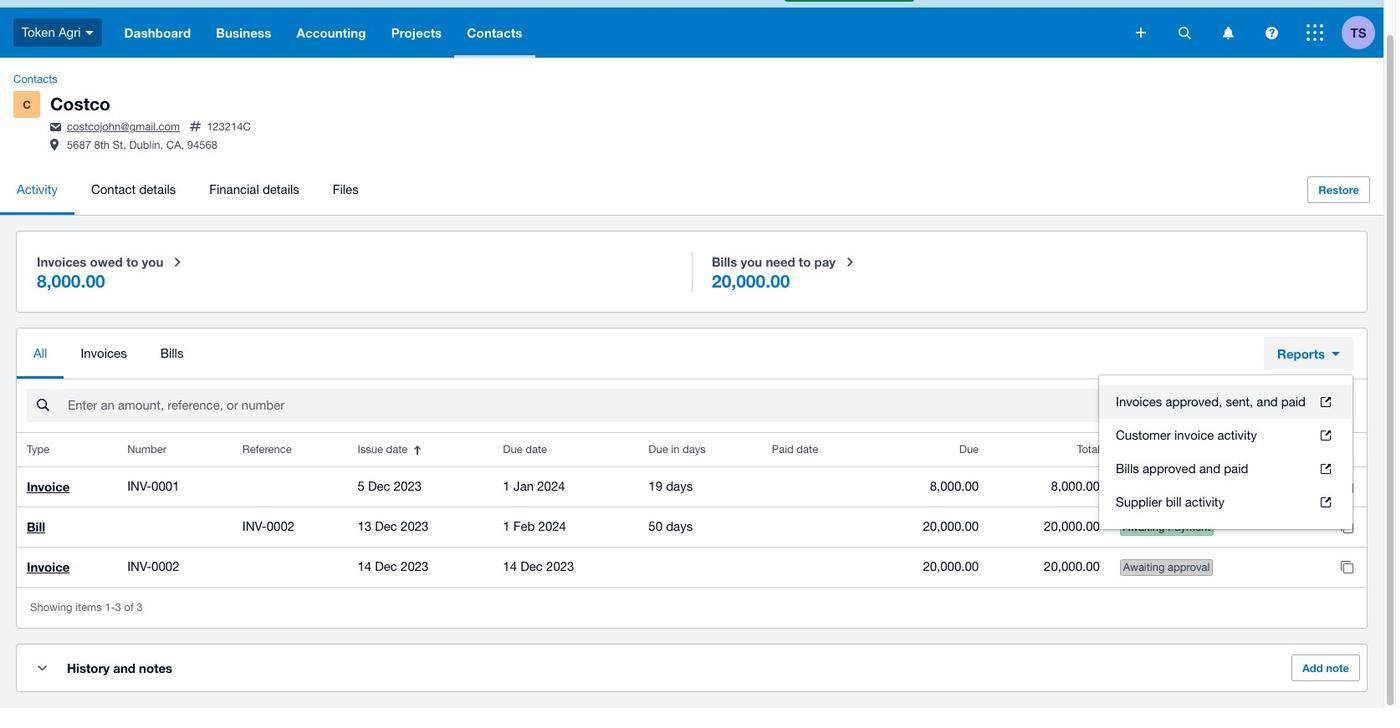 Task type: describe. For each thing, give the bounding box(es) containing it.
none radio inside activity summary filters 'option group'
[[27, 242, 682, 302]]

financial details button
[[193, 165, 316, 215]]

3 due from the left
[[960, 444, 979, 456]]

projects button
[[379, 8, 455, 58]]

1 vertical spatial inv-
[[243, 520, 267, 534]]

toggle button
[[25, 652, 59, 686]]

business button
[[204, 8, 284, 58]]

bills approved and paid
[[1117, 462, 1249, 476]]

2024 for invoice
[[538, 480, 565, 494]]

2023 for 1 jan 2024
[[394, 480, 422, 494]]

showing items 1-3 of 3
[[30, 602, 143, 614]]

svg image inside token agri popup button
[[85, 31, 93, 35]]

0 horizontal spatial paid
[[1225, 462, 1249, 476]]

1-
[[105, 602, 115, 614]]

bill
[[27, 520, 45, 535]]

menu containing all
[[17, 329, 1251, 379]]

all
[[33, 347, 47, 361]]

token agri
[[22, 25, 81, 39]]

business
[[216, 25, 272, 40]]

you inside invoices owed to you 8,000.00
[[142, 255, 164, 270]]

invoices button
[[64, 329, 144, 379]]

contact details
[[91, 183, 176, 197]]

invoices for 8,000.00
[[37, 255, 87, 270]]

2023 for 1 feb 2024
[[401, 520, 429, 534]]

1 horizontal spatial paid
[[1282, 395, 1307, 409]]

days for bill
[[666, 520, 693, 534]]

bills for bills
[[160, 347, 184, 361]]

50 days
[[649, 520, 693, 534]]

19
[[649, 480, 663, 494]]

2 horizontal spatial 8,000.00
[[1052, 480, 1101, 494]]

toggle image
[[37, 666, 46, 672]]

bills for bills approved and paid
[[1117, 462, 1140, 476]]

bill
[[1167, 496, 1182, 510]]

financial
[[210, 183, 259, 197]]

history
[[67, 661, 110, 676]]

0 horizontal spatial 0002
[[152, 560, 180, 574]]

banner containing ts
[[0, 0, 1384, 58]]

1 3 from the left
[[115, 602, 121, 614]]

showing
[[30, 602, 72, 614]]

123214c
[[207, 121, 251, 133]]

date for paid date
[[797, 444, 819, 456]]

5687 8th st, dublin, ca, 94568
[[67, 139, 218, 152]]

activity summary filters option group
[[17, 232, 1368, 312]]

bills button
[[144, 329, 200, 379]]

list of accounting documents element
[[17, 434, 1368, 588]]

agri
[[58, 25, 81, 39]]

none radio inside activity summary filters 'option group'
[[702, 242, 1358, 302]]

invoices approved, sent, and paid link
[[1100, 386, 1353, 419]]

2023 down 1 feb 2024
[[547, 560, 575, 574]]

invoice for inv-0001
[[27, 480, 70, 495]]

feb
[[514, 520, 535, 534]]

8,000.00 inside invoices owed to you 8,000.00
[[37, 271, 105, 292]]

0 vertical spatial inv-0002
[[243, 520, 295, 534]]

accounting
[[297, 25, 366, 40]]

note
[[1327, 662, 1350, 676]]

add
[[1303, 662, 1324, 676]]

2 14 from the left
[[503, 560, 517, 574]]

filter
[[1210, 399, 1241, 414]]

1 jan 2024
[[503, 480, 565, 494]]

in
[[672, 444, 680, 456]]

you inside bills you need to pay 20,000.00
[[741, 255, 763, 270]]

activity
[[17, 183, 58, 197]]

13 dec 2023
[[358, 520, 429, 534]]

invoices approved, sent, and paid
[[1117, 395, 1307, 409]]

financial details
[[210, 183, 299, 197]]

inv- for 14 dec 2023
[[127, 560, 152, 574]]

bills for bills you need to pay 20,000.00
[[712, 255, 738, 270]]

accounting button
[[284, 8, 379, 58]]

approved
[[1143, 462, 1197, 476]]

ts
[[1351, 25, 1367, 40]]

email image
[[50, 123, 61, 131]]

5687
[[67, 139, 91, 152]]

group containing invoices approved, sent, and paid
[[1100, 376, 1353, 530]]

activity for supplier bill activity
[[1186, 496, 1225, 510]]

supplier bill activity
[[1117, 496, 1225, 510]]

contacts button
[[455, 8, 535, 58]]

reports
[[1278, 347, 1326, 362]]

awaiting for 50 days
[[1124, 522, 1166, 534]]

dec for 1 feb 2024
[[375, 520, 398, 534]]

invoices owed to you 8,000.00
[[37, 255, 164, 292]]

customer invoice activity link
[[1100, 419, 1353, 453]]

contacts link
[[7, 71, 64, 88]]

awaiting payment
[[1124, 481, 1211, 494]]

paid date
[[772, 444, 819, 456]]

3 awaiting from the top
[[1124, 562, 1166, 574]]

contacts for contacts dropdown button
[[467, 25, 523, 40]]

details for financial details
[[263, 183, 299, 197]]

token agri button
[[0, 8, 112, 58]]

1 feb 2024
[[503, 520, 567, 534]]

0 horizontal spatial and
[[113, 661, 136, 676]]

sent,
[[1227, 395, 1254, 409]]

restore button
[[1309, 177, 1371, 204]]

dashboard link
[[112, 8, 204, 58]]

projects
[[391, 25, 442, 40]]

approved,
[[1166, 395, 1223, 409]]

2023 for 14 dec 2023
[[401, 560, 429, 574]]

customer
[[1117, 429, 1172, 443]]

2 horizontal spatial and
[[1258, 395, 1279, 409]]

add note
[[1303, 662, 1350, 676]]

1 14 from the left
[[358, 560, 372, 574]]

0 vertical spatial 0002
[[267, 520, 295, 534]]

2 14 dec 2023 from the left
[[503, 560, 575, 574]]

bill link
[[27, 520, 45, 535]]

st,
[[113, 139, 126, 152]]

1 for invoice
[[503, 480, 510, 494]]

contacts for contacts link
[[13, 73, 58, 85]]

restore
[[1319, 183, 1360, 197]]

due for due in days
[[649, 444, 669, 456]]

all button
[[17, 329, 64, 379]]

issue date
[[358, 444, 408, 456]]

history and notes
[[67, 661, 173, 676]]

c
[[23, 98, 31, 111]]

awaiting approval
[[1124, 562, 1211, 574]]

reports button
[[1265, 337, 1354, 371]]

dec for 1 jan 2024
[[368, 480, 391, 494]]



Task type: vqa. For each thing, say whether or not it's contained in the screenshot.
exclusive
no



Task type: locate. For each thing, give the bounding box(es) containing it.
pay
[[815, 255, 836, 270]]

invoice up showing
[[27, 560, 70, 575]]

2 vertical spatial invoices
[[1117, 395, 1163, 409]]

invoices up customer
[[1117, 395, 1163, 409]]

1 vertical spatial invoice
[[27, 560, 70, 575]]

0002
[[267, 520, 295, 534], [152, 560, 180, 574]]

1 vertical spatial awaiting
[[1124, 522, 1166, 534]]

1 vertical spatial 2024
[[539, 520, 567, 534]]

dec right 5
[[368, 480, 391, 494]]

1 horizontal spatial bills
[[712, 255, 738, 270]]

columns button
[[1254, 389, 1358, 423]]

2 vertical spatial bills
[[1117, 462, 1140, 476]]

0 horizontal spatial to
[[126, 255, 138, 270]]

2024 right jan
[[538, 480, 565, 494]]

awaiting for 19 days
[[1124, 481, 1166, 494]]

approval
[[1169, 562, 1211, 574]]

total
[[1078, 444, 1101, 456]]

1 vertical spatial activity
[[1186, 496, 1225, 510]]

date for due date
[[526, 444, 548, 456]]

date right issue
[[386, 444, 408, 456]]

1 vertical spatial and
[[1200, 462, 1221, 476]]

1 vertical spatial contacts
[[13, 73, 58, 85]]

0 vertical spatial days
[[683, 444, 706, 456]]

19 days
[[649, 480, 693, 494]]

2 date from the left
[[526, 444, 548, 456]]

invoice link for inv-0001
[[27, 480, 70, 495]]

1 left feb
[[503, 520, 510, 534]]

date for issue date
[[386, 444, 408, 456]]

2 vertical spatial inv-
[[127, 560, 152, 574]]

0 horizontal spatial 3
[[115, 602, 121, 614]]

5
[[358, 480, 365, 494]]

awaiting payment
[[1124, 522, 1211, 534]]

issue
[[358, 444, 383, 456]]

0001
[[152, 480, 180, 494]]

you right owed
[[142, 255, 164, 270]]

0002 down 0001
[[152, 560, 180, 574]]

13
[[358, 520, 372, 534]]

0 horizontal spatial date
[[386, 444, 408, 456]]

dec down 1 feb 2024
[[521, 560, 543, 574]]

1 horizontal spatial 14 dec 2023
[[503, 560, 575, 574]]

and right sent,
[[1258, 395, 1279, 409]]

2023 down issue date button
[[394, 480, 422, 494]]

1 vertical spatial menu
[[17, 329, 1251, 379]]

status
[[1121, 444, 1152, 456]]

0 vertical spatial activity
[[1218, 429, 1258, 443]]

list box
[[1100, 376, 1353, 530]]

invoice link down type
[[27, 480, 70, 495]]

0 vertical spatial awaiting
[[1124, 481, 1166, 494]]

due date button
[[493, 434, 639, 467]]

2023
[[394, 480, 422, 494], [401, 520, 429, 534], [401, 560, 429, 574], [547, 560, 575, 574]]

0 vertical spatial invoice link
[[27, 480, 70, 495]]

invoices left owed
[[37, 255, 87, 270]]

customer invoice activity
[[1117, 429, 1258, 443]]

1 horizontal spatial you
[[741, 255, 763, 270]]

date right paid
[[797, 444, 819, 456]]

inv- for 5 dec 2023
[[127, 480, 152, 494]]

1 horizontal spatial date
[[526, 444, 548, 456]]

inv-0002 down the reference
[[243, 520, 295, 534]]

activity for customer invoice activity
[[1218, 429, 1258, 443]]

details for contact details
[[139, 183, 176, 197]]

0 horizontal spatial due
[[503, 444, 523, 456]]

inv- down the reference
[[243, 520, 267, 534]]

2 invoice from the top
[[27, 560, 70, 575]]

costco
[[50, 94, 110, 115]]

1 horizontal spatial to
[[799, 255, 811, 270]]

svg image
[[1223, 26, 1234, 39], [1137, 28, 1147, 38]]

14 down feb
[[503, 560, 517, 574]]

group
[[1100, 376, 1353, 530]]

0 vertical spatial contacts
[[467, 25, 523, 40]]

invoices right 'all'
[[81, 347, 127, 361]]

svg image
[[1307, 24, 1324, 41], [1179, 26, 1192, 39], [1266, 26, 1279, 39], [85, 31, 93, 35]]

inv-
[[127, 480, 152, 494], [243, 520, 267, 534], [127, 560, 152, 574]]

billing address image
[[50, 139, 59, 150]]

dec for 14 dec 2023
[[375, 560, 398, 574]]

dashboard
[[124, 25, 191, 40]]

payment
[[1169, 522, 1211, 534]]

ca,
[[166, 139, 184, 152]]

1 horizontal spatial details
[[263, 183, 299, 197]]

2 horizontal spatial due
[[960, 444, 979, 456]]

invoice for inv-0002
[[27, 560, 70, 575]]

type
[[27, 444, 50, 456]]

0 vertical spatial inv-
[[127, 480, 152, 494]]

of
[[124, 602, 134, 614]]

2024
[[538, 480, 565, 494], [539, 520, 567, 534]]

paid down the customer invoice activity link
[[1225, 462, 1249, 476]]

copy to draft invoice image
[[1331, 551, 1364, 584]]

1 vertical spatial days
[[666, 480, 693, 494]]

1 vertical spatial invoice link
[[27, 560, 70, 575]]

1 due from the left
[[503, 444, 523, 456]]

2 details from the left
[[263, 183, 299, 197]]

2 invoice link from the top
[[27, 560, 70, 575]]

contacts
[[467, 25, 523, 40], [13, 73, 58, 85]]

1 left jan
[[503, 480, 510, 494]]

due in days
[[649, 444, 706, 456]]

need
[[766, 255, 796, 270]]

14 dec 2023 down '13 dec 2023' at the left bottom of page
[[358, 560, 429, 574]]

none radio containing 20,000.00
[[702, 242, 1358, 302]]

invoice link for inv-0002
[[27, 560, 70, 575]]

dec right 13
[[375, 520, 398, 534]]

3 right of
[[137, 602, 143, 614]]

invoice down type
[[27, 480, 70, 495]]

8th
[[94, 139, 110, 152]]

1 vertical spatial 0002
[[152, 560, 180, 574]]

items
[[75, 602, 102, 614]]

invoices inside invoices owed to you 8,000.00
[[37, 255, 87, 270]]

1 14 dec 2023 from the left
[[358, 560, 429, 574]]

0 vertical spatial bills
[[712, 255, 738, 270]]

14 dec 2023 down 1 feb 2024
[[503, 560, 575, 574]]

dublin,
[[129, 139, 163, 152]]

1 awaiting from the top
[[1124, 481, 1166, 494]]

0 horizontal spatial contacts
[[13, 73, 58, 85]]

0 vertical spatial invoice
[[27, 480, 70, 495]]

2 vertical spatial days
[[666, 520, 693, 534]]

you left need
[[741, 255, 763, 270]]

contacts right projects dropdown button at top left
[[467, 25, 523, 40]]

1 horizontal spatial 8,000.00
[[931, 480, 979, 494]]

supplier
[[1117, 496, 1163, 510]]

3 date from the left
[[797, 444, 819, 456]]

1 date from the left
[[386, 444, 408, 456]]

None radio
[[702, 242, 1358, 302]]

payment
[[1169, 481, 1211, 494]]

0 horizontal spatial bills
[[160, 347, 184, 361]]

0 horizontal spatial 8,000.00
[[37, 271, 105, 292]]

2023 down '13 dec 2023' at the left bottom of page
[[401, 560, 429, 574]]

invoices inside invoices approved, sent, and paid link
[[1117, 395, 1163, 409]]

1 horizontal spatial inv-0002
[[243, 520, 295, 534]]

0 vertical spatial 2024
[[538, 480, 565, 494]]

inv-0002 up of
[[127, 560, 180, 574]]

to inside invoices owed to you 8,000.00
[[126, 255, 138, 270]]

1 to from the left
[[126, 255, 138, 270]]

1 invoice from the top
[[27, 480, 70, 495]]

inv-0001
[[127, 480, 180, 494]]

dec
[[368, 480, 391, 494], [375, 520, 398, 534], [375, 560, 398, 574], [521, 560, 543, 574]]

1 details from the left
[[139, 183, 176, 197]]

activity down 'filter'
[[1218, 429, 1258, 443]]

menu
[[0, 165, 1285, 215], [17, 329, 1251, 379]]

5 dec 2023
[[358, 480, 422, 494]]

2 3 from the left
[[137, 602, 143, 614]]

token
[[22, 25, 55, 39]]

costcojohn@gmail.com
[[67, 121, 180, 133]]

0002 down the reference
[[267, 520, 295, 534]]

bills right invoices button at the left of page
[[160, 347, 184, 361]]

invoice
[[1175, 429, 1215, 443]]

0 vertical spatial menu
[[0, 165, 1285, 215]]

and left notes
[[113, 661, 136, 676]]

2 vertical spatial and
[[113, 661, 136, 676]]

0 horizontal spatial details
[[139, 183, 176, 197]]

bills you need to pay 20,000.00
[[712, 255, 836, 292]]

2024 for bill
[[539, 520, 567, 534]]

inv-0002
[[243, 520, 295, 534], [127, 560, 180, 574]]

2 vertical spatial awaiting
[[1124, 562, 1166, 574]]

94568
[[187, 139, 218, 152]]

1 horizontal spatial 0002
[[267, 520, 295, 534]]

dec down '13 dec 2023' at the left bottom of page
[[375, 560, 398, 574]]

2 due from the left
[[649, 444, 669, 456]]

1 horizontal spatial contacts
[[467, 25, 523, 40]]

50
[[649, 520, 663, 534]]

awaiting down supplier
[[1124, 522, 1166, 534]]

0 vertical spatial paid
[[1282, 395, 1307, 409]]

due date
[[503, 444, 548, 456]]

2024 right feb
[[539, 520, 567, 534]]

14
[[358, 560, 372, 574], [503, 560, 517, 574]]

Enter an amount, reference, or number field
[[66, 390, 1163, 422]]

0 horizontal spatial svg image
[[1137, 28, 1147, 38]]

bills approved and paid link
[[1100, 453, 1353, 486]]

banner
[[0, 0, 1384, 58]]

3
[[115, 602, 121, 614], [137, 602, 143, 614]]

bills down status
[[1117, 462, 1140, 476]]

due for due date
[[503, 444, 523, 456]]

invoice link up showing
[[27, 560, 70, 575]]

to left pay
[[799, 255, 811, 270]]

to inside bills you need to pay 20,000.00
[[799, 255, 811, 270]]

details right financial
[[263, 183, 299, 197]]

1 horizontal spatial svg image
[[1223, 26, 1234, 39]]

date inside issue date button
[[386, 444, 408, 456]]

20,000.00 inside bills you need to pay 20,000.00
[[712, 271, 791, 292]]

1 vertical spatial paid
[[1225, 462, 1249, 476]]

awaiting left the approval
[[1124, 562, 1166, 574]]

menu containing activity
[[0, 165, 1285, 215]]

awaiting up supplier
[[1124, 481, 1166, 494]]

activity down payment at right bottom
[[1186, 496, 1225, 510]]

contacts up c at the left top of the page
[[13, 73, 58, 85]]

account number image
[[190, 121, 201, 132]]

number
[[127, 444, 167, 456]]

1 horizontal spatial 3
[[137, 602, 143, 614]]

invoices for paid
[[1117, 395, 1163, 409]]

reference
[[243, 444, 292, 456]]

paid
[[1282, 395, 1307, 409], [1225, 462, 1249, 476]]

days right in
[[683, 444, 706, 456]]

inv- down number
[[127, 480, 152, 494]]

days for invoice
[[666, 480, 693, 494]]

8,000.00
[[37, 271, 105, 292], [931, 480, 979, 494], [1052, 480, 1101, 494]]

contacts inside dropdown button
[[467, 25, 523, 40]]

and up payment at right bottom
[[1200, 462, 1221, 476]]

none radio containing 8,000.00
[[27, 242, 682, 302]]

activity button
[[0, 165, 74, 215]]

1 vertical spatial 1
[[503, 520, 510, 534]]

1 you from the left
[[142, 255, 164, 270]]

bills left need
[[712, 255, 738, 270]]

details
[[139, 183, 176, 197], [263, 183, 299, 197]]

date up 1 jan 2024
[[526, 444, 548, 456]]

2 you from the left
[[741, 255, 763, 270]]

2023 down 5 dec 2023 at bottom
[[401, 520, 429, 534]]

days right 50
[[666, 520, 693, 534]]

contact details button
[[74, 165, 193, 215]]

0 vertical spatial invoices
[[37, 255, 87, 270]]

and
[[1258, 395, 1279, 409], [1200, 462, 1221, 476], [113, 661, 136, 676]]

days right 19
[[666, 480, 693, 494]]

1 horizontal spatial due
[[649, 444, 669, 456]]

0 horizontal spatial 14
[[358, 560, 372, 574]]

contact
[[91, 183, 136, 197]]

3 left of
[[115, 602, 121, 614]]

columns
[[1291, 399, 1344, 414]]

2 1 from the top
[[503, 520, 510, 534]]

inv- up of
[[127, 560, 152, 574]]

costcojohn@gmail.com link
[[67, 121, 180, 133]]

add note button
[[1292, 656, 1361, 682]]

files
[[333, 183, 359, 197]]

2 horizontal spatial bills
[[1117, 462, 1140, 476]]

supplier bill activity link
[[1100, 486, 1353, 520]]

filter button
[[1174, 389, 1254, 423]]

to right owed
[[126, 255, 138, 270]]

due inside button
[[503, 444, 523, 456]]

0 horizontal spatial 14 dec 2023
[[358, 560, 429, 574]]

1 vertical spatial inv-0002
[[127, 560, 180, 574]]

invoices inside invoices button
[[81, 347, 127, 361]]

1 1 from the top
[[503, 480, 510, 494]]

14 down 13
[[358, 560, 372, 574]]

2 awaiting from the top
[[1124, 522, 1166, 534]]

bills inside button
[[160, 347, 184, 361]]

1 invoice link from the top
[[27, 480, 70, 495]]

invoice
[[27, 480, 70, 495], [27, 560, 70, 575]]

0 horizontal spatial you
[[142, 255, 164, 270]]

1 horizontal spatial and
[[1200, 462, 1221, 476]]

2 to from the left
[[799, 255, 811, 270]]

1 vertical spatial bills
[[160, 347, 184, 361]]

days
[[683, 444, 706, 456], [666, 480, 693, 494], [666, 520, 693, 534]]

1 vertical spatial invoices
[[81, 347, 127, 361]]

0 vertical spatial 1
[[503, 480, 510, 494]]

issue date button
[[348, 434, 493, 467]]

bills inside bills you need to pay 20,000.00
[[712, 255, 738, 270]]

0 vertical spatial and
[[1258, 395, 1279, 409]]

details right the contact
[[139, 183, 176, 197]]

1 for bill
[[503, 520, 510, 534]]

1 horizontal spatial 14
[[503, 560, 517, 574]]

0 horizontal spatial inv-0002
[[127, 560, 180, 574]]

list box containing invoices approved, sent, and paid
[[1100, 376, 1353, 530]]

2 horizontal spatial date
[[797, 444, 819, 456]]

you
[[142, 255, 164, 270], [741, 255, 763, 270]]

None radio
[[27, 242, 682, 302]]

invoices
[[37, 255, 87, 270], [81, 347, 127, 361], [1117, 395, 1163, 409]]

files button
[[316, 165, 376, 215]]

paid down reports
[[1282, 395, 1307, 409]]

date inside 'due date' button
[[526, 444, 548, 456]]



